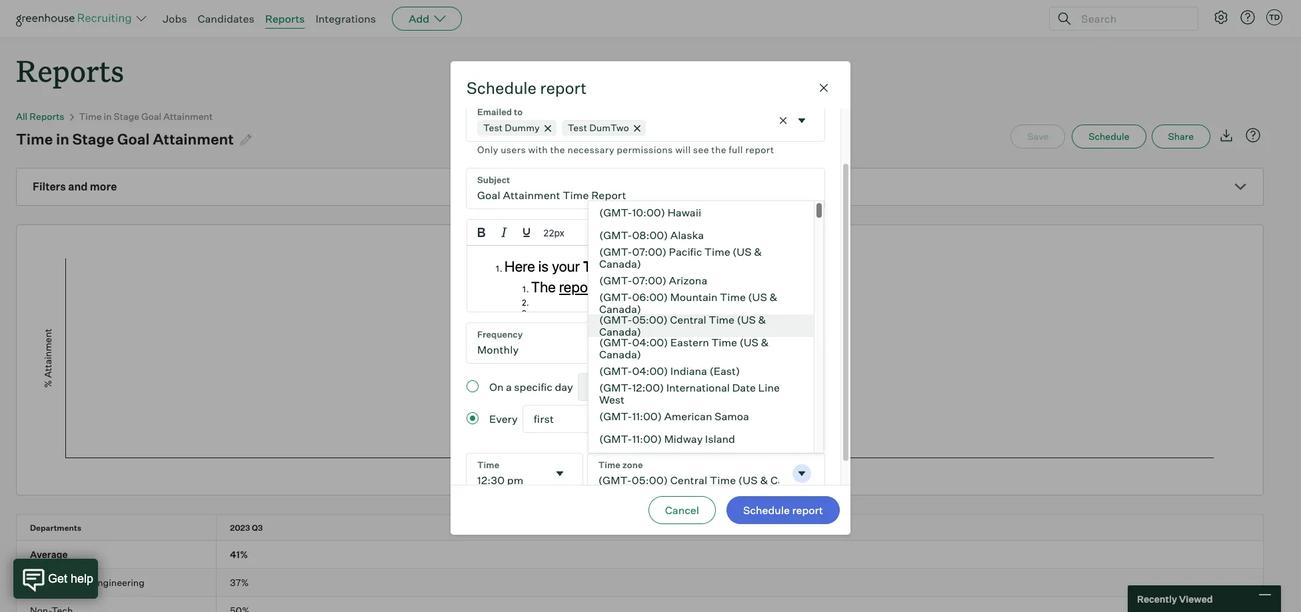 Task type: locate. For each thing, give the bounding box(es) containing it.
None field
[[467, 101, 825, 158], [467, 323, 646, 363], [579, 374, 769, 401], [523, 406, 637, 433], [467, 454, 582, 494], [588, 454, 825, 494], [467, 323, 646, 363], [579, 374, 769, 401], [523, 406, 637, 433], [467, 454, 582, 494], [588, 454, 825, 494]]

(gmt- for (gmt-11:00) american samoa
[[599, 410, 632, 423]]

1 vertical spatial schedule
[[1089, 131, 1130, 142]]

1 11:00) from the top
[[632, 410, 662, 423]]

(us inside (gmt-05:00) central time (us & canada)
[[737, 313, 756, 327]]

save and schedule this report to revisit it! element
[[1011, 125, 1072, 149]]

report inside field
[[746, 144, 774, 155]]

time inside (gmt-05:00) central time (us & canada)
[[709, 313, 735, 327]]

4 canada) from the top
[[599, 348, 641, 361]]

0 vertical spatial attainment
[[163, 111, 213, 122]]

(gmt-10:00) hawaii option
[[589, 201, 814, 224]]

1 canada) from the top
[[599, 257, 641, 271]]

1 horizontal spatial test
[[568, 122, 587, 133]]

07:00) inside (gmt-07:00) pacific time (us & canada)
[[632, 245, 667, 259]]

12:00)
[[632, 381, 664, 395]]

indiana
[[671, 365, 707, 378]]

2 row from the top
[[17, 541, 1263, 569]]

(gmt- inside (gmt-07:00) pacific time (us & canada)
[[599, 245, 632, 259]]

2 the from the left
[[712, 144, 727, 155]]

2 (gmt- from the top
[[599, 229, 632, 242]]

(gmt-11:00) midway island
[[599, 433, 735, 446]]

1 vertical spatial report
[[746, 144, 774, 155]]

(us for (gmt-04:00) eastern time (us & canada)
[[740, 336, 759, 349]]

stage
[[114, 111, 139, 122], [72, 130, 114, 148]]

day
[[555, 381, 573, 394]]

2 04:00) from the top
[[632, 365, 668, 378]]

3 canada) from the top
[[599, 325, 641, 339]]

faq image
[[1245, 127, 1261, 143]]

reports right all
[[30, 111, 64, 122]]

research
[[30, 577, 71, 589]]

schedule
[[467, 78, 537, 98], [1089, 131, 1130, 142], [743, 504, 790, 517]]

(gmt-10:00) hawaii
[[599, 206, 701, 219]]

12 (gmt- from the top
[[599, 455, 632, 469]]

0 horizontal spatial test
[[483, 122, 503, 133]]

0 vertical spatial 11:00)
[[632, 410, 662, 423]]

filters
[[33, 180, 66, 193]]

time
[[79, 111, 102, 122], [16, 130, 53, 148], [705, 245, 730, 259], [720, 291, 746, 304], [709, 313, 735, 327], [711, 336, 737, 349]]

(gmt- for (gmt-12:00) international date line west
[[599, 381, 632, 395]]

row
[[17, 515, 1263, 541], [17, 541, 1263, 569], [17, 569, 1263, 597], [17, 597, 1263, 613]]

(us inside (gmt-07:00) pacific time (us & canada)
[[733, 245, 752, 259]]

canada)
[[599, 257, 641, 271], [599, 303, 641, 316], [599, 325, 641, 339], [599, 348, 641, 361]]

only
[[477, 144, 499, 155]]

the left full
[[712, 144, 727, 155]]

dumtwo
[[589, 122, 629, 133]]

td button
[[1267, 9, 1283, 25]]

recently viewed
[[1137, 594, 1213, 605]]

1 07:00) from the top
[[632, 245, 667, 259]]

& inside (gmt-07:00) pacific time (us & canada)
[[754, 245, 762, 259]]

1 row from the top
[[17, 515, 1263, 541]]

04:00) up 12:00)
[[632, 365, 668, 378]]

time for (gmt-07:00) pacific time (us & canada)
[[705, 245, 730, 259]]

(gmt- for (gmt-07:00) pacific time (us & canada)
[[599, 245, 632, 259]]

08:00)
[[632, 229, 668, 242]]

reports down greenhouse recruiting image
[[16, 51, 124, 90]]

(gmt-04:00) eastern time (us & canada)
[[599, 336, 769, 361]]

(gmt- inside (gmt-05:00) central time (us & canada)
[[599, 313, 632, 327]]

canada) inside (gmt-04:00) eastern time (us & canada)
[[599, 348, 641, 361]]

0 horizontal spatial the
[[550, 144, 565, 155]]

toolbar
[[628, 220, 702, 246], [702, 220, 753, 246]]

5 (gmt- from the top
[[599, 291, 632, 304]]

11:00) for american
[[632, 410, 662, 423]]

(gmt- inside (gmt-06:00) mountain time (us & canada)
[[599, 291, 632, 304]]

(us up (gmt-07:00) arizona option
[[733, 245, 752, 259]]

0 horizontal spatial in
[[56, 130, 69, 148]]

canada) inside (gmt-07:00) pacific time (us & canada)
[[599, 257, 641, 271]]

& for (gmt-07:00) pacific time (us & canada)
[[754, 245, 762, 259]]

1 horizontal spatial schedule
[[743, 504, 790, 517]]

0 vertical spatial report
[[540, 78, 587, 98]]

time inside (gmt-07:00) pacific time (us & canada)
[[705, 245, 730, 259]]

2 vertical spatial 07:00)
[[632, 455, 667, 469]]

7 (gmt- from the top
[[599, 336, 632, 349]]

time up "(east)"
[[711, 336, 737, 349]]

04:00) inside option
[[632, 365, 668, 378]]

(us for (gmt-06:00) mountain time (us & canada)
[[748, 291, 767, 304]]

will
[[675, 144, 691, 155]]

international
[[667, 381, 730, 395]]

None text field
[[467, 169, 825, 209], [467, 323, 611, 363], [523, 406, 602, 433], [467, 169, 825, 209], [467, 323, 611, 363], [523, 406, 602, 433]]

3 07:00) from the top
[[632, 455, 667, 469]]

canada) inside (gmt-05:00) central time (us & canada)
[[599, 325, 641, 339]]

arizona
[[669, 274, 708, 287]]

1 (gmt- from the top
[[599, 206, 632, 219]]

q3
[[252, 523, 263, 533]]

9 (gmt- from the top
[[599, 381, 632, 395]]

report
[[540, 78, 587, 98], [746, 144, 774, 155], [792, 504, 823, 517]]

None text field
[[467, 454, 548, 494], [588, 454, 790, 494], [467, 454, 548, 494], [588, 454, 790, 494]]

(gmt-06:00) mountain time (us & canada) option
[[589, 291, 814, 316]]

and
[[68, 180, 88, 193], [73, 577, 89, 589]]

3 row from the top
[[17, 569, 1263, 597]]

eastern
[[671, 336, 709, 349]]

schedule button
[[1072, 125, 1146, 149]]

time in stage goal attainment link
[[79, 111, 213, 122]]

(gmt- inside option
[[599, 274, 632, 287]]

list box
[[588, 201, 825, 613]]

the right with
[[550, 144, 565, 155]]

(gmt-07:00) tijuana
[[599, 455, 707, 469]]

3 (gmt- from the top
[[599, 245, 632, 259]]

1 vertical spatial time in stage goal attainment
[[16, 130, 234, 148]]

2 horizontal spatial schedule
[[1089, 131, 1130, 142]]

(gmt-04:00) indiana (east)
[[599, 365, 740, 378]]

(gmt- for (gmt-06:00) mountain time (us & canada)
[[599, 291, 632, 304]]

all reports
[[16, 111, 64, 122]]

time inside (gmt-06:00) mountain time (us & canada)
[[720, 291, 746, 304]]

1 vertical spatial 07:00)
[[632, 274, 667, 287]]

11:00) for midway
[[632, 433, 662, 446]]

pacific
[[669, 245, 702, 259]]

full
[[729, 144, 743, 155]]

grid
[[17, 515, 1263, 613]]

0 vertical spatial time in stage goal attainment
[[79, 111, 213, 122]]

8 (gmt- from the top
[[599, 365, 632, 378]]

departments
[[30, 523, 81, 533]]

toggle flyout image
[[795, 114, 809, 128], [553, 467, 566, 481], [795, 467, 809, 481]]

(gmt- inside (gmt-04:00) eastern time (us & canada)
[[599, 336, 632, 349]]

hawaii
[[668, 206, 701, 219]]

&
[[754, 245, 762, 259], [770, 291, 777, 304], [758, 313, 766, 327], [761, 336, 769, 349]]

(us up "(east)"
[[740, 336, 759, 349]]

37%
[[230, 577, 249, 589]]

11:00)
[[632, 410, 662, 423], [632, 433, 662, 446]]

11:00) up (gmt-07:00) tijuana
[[632, 433, 662, 446]]

10 (gmt- from the top
[[599, 410, 632, 423]]

time right central
[[709, 313, 735, 327]]

time for (gmt-04:00) eastern time (us & canada)
[[711, 336, 737, 349]]

04:00) inside (gmt-04:00) eastern time (us & canada)
[[632, 336, 668, 349]]

(gmt-05:00) central time (us & canada) option
[[589, 313, 814, 339]]

(us inside (gmt-06:00) mountain time (us & canada)
[[748, 291, 767, 304]]

4 (gmt- from the top
[[599, 274, 632, 287]]

with
[[528, 144, 548, 155]]

0 vertical spatial 07:00)
[[632, 245, 667, 259]]

2 vertical spatial report
[[792, 504, 823, 517]]

share button
[[1152, 125, 1211, 149]]

time in stage goal attainment
[[79, 111, 213, 122], [16, 130, 234, 148]]

row group containing research and engineering
[[17, 569, 1263, 597]]

canada) for 04:00)
[[599, 348, 641, 361]]

(gmt-07:00) arizona option
[[589, 269, 814, 292]]

jobs link
[[163, 12, 187, 25]]

1 vertical spatial reports
[[16, 51, 124, 90]]

2 row group from the top
[[17, 569, 1263, 597]]

2 test from the left
[[568, 122, 587, 133]]

necessary
[[568, 144, 615, 155]]

download image
[[1219, 127, 1235, 143]]

(gmt-06:00) mountain time (us & canada)
[[599, 291, 777, 316]]

2 horizontal spatial report
[[792, 504, 823, 517]]

2 07:00) from the top
[[632, 274, 667, 287]]

1 vertical spatial in
[[56, 130, 69, 148]]

1 horizontal spatial in
[[104, 111, 112, 122]]

average
[[30, 549, 68, 561]]

attainment
[[163, 111, 213, 122], [153, 130, 234, 148]]

canada) up 12:00)
[[599, 348, 641, 361]]

report inside button
[[792, 504, 823, 517]]

07:00) down 08:00)
[[632, 245, 667, 259]]

06:00)
[[632, 291, 668, 304]]

row group
[[17, 541, 1263, 569], [17, 569, 1263, 597], [17, 597, 1263, 613]]

Search text field
[[1078, 9, 1186, 28]]

schedule inside button
[[1089, 131, 1130, 142]]

07:00) down (gmt-11:00) midway island
[[632, 455, 667, 469]]

(gmt- for (gmt-08:00) alaska
[[599, 229, 632, 242]]

on
[[489, 381, 504, 394]]

(gmt-07:00) tijuana option
[[589, 451, 814, 473]]

and right research
[[73, 577, 89, 589]]

& inside (gmt-06:00) mountain time (us & canada)
[[770, 291, 777, 304]]

1 horizontal spatial the
[[712, 144, 727, 155]]

canada) for 06:00)
[[599, 303, 641, 316]]

in
[[104, 111, 112, 122], [56, 130, 69, 148]]

07:00)
[[632, 245, 667, 259], [632, 274, 667, 287], [632, 455, 667, 469]]

time down all reports link
[[16, 130, 53, 148]]

add button
[[392, 7, 462, 31]]

permissions
[[617, 144, 673, 155]]

and left more
[[68, 180, 88, 193]]

07:00) inside option
[[632, 274, 667, 287]]

(us inside (gmt-04:00) eastern time (us & canada)
[[740, 336, 759, 349]]

and inside grid
[[73, 577, 89, 589]]

07:00) for pacific
[[632, 245, 667, 259]]

(gmt-11:00) american samoa
[[599, 410, 749, 423]]

engineering
[[92, 577, 145, 589]]

time inside (gmt-04:00) eastern time (us & canada)
[[711, 336, 737, 349]]

11 (gmt- from the top
[[599, 433, 632, 446]]

tijuana
[[669, 455, 707, 469]]

04:00) down 05:00)
[[632, 336, 668, 349]]

american
[[664, 410, 712, 423]]

0 horizontal spatial schedule
[[467, 78, 537, 98]]

island
[[705, 433, 735, 446]]

(gmt- for (gmt-11:00) midway island
[[599, 433, 632, 446]]

2023
[[230, 523, 250, 533]]

& inside (gmt-04:00) eastern time (us & canada)
[[761, 336, 769, 349]]

1 vertical spatial goal
[[117, 130, 150, 148]]

goal
[[141, 111, 161, 122], [117, 130, 150, 148]]

1 test from the left
[[483, 122, 503, 133]]

1 the from the left
[[550, 144, 565, 155]]

time right mountain at top right
[[720, 291, 746, 304]]

schedule report
[[467, 78, 587, 98], [743, 504, 823, 517]]

1 vertical spatial and
[[73, 577, 89, 589]]

midway
[[664, 433, 703, 446]]

& inside (gmt-05:00) central time (us & canada)
[[758, 313, 766, 327]]

test
[[483, 122, 503, 133], [568, 122, 587, 133]]

test dumtwo
[[568, 122, 629, 133]]

05:00)
[[632, 313, 668, 327]]

row group containing average
[[17, 541, 1263, 569]]

reports right 'candidates'
[[265, 12, 305, 25]]

none field containing test dummy
[[467, 101, 825, 158]]

1 toolbar from the left
[[628, 220, 702, 246]]

1 04:00) from the top
[[632, 336, 668, 349]]

canada) down 06:00)
[[599, 325, 641, 339]]

(gmt-
[[599, 206, 632, 219], [599, 229, 632, 242], [599, 245, 632, 259], [599, 274, 632, 287], [599, 291, 632, 304], [599, 313, 632, 327], [599, 336, 632, 349], [599, 365, 632, 378], [599, 381, 632, 395], [599, 410, 632, 423], [599, 433, 632, 446], [599, 455, 632, 469]]

07:00) up 06:00)
[[632, 274, 667, 287]]

2 vertical spatial schedule
[[743, 504, 790, 517]]

(us up the (gmt-04:00) eastern time (us & canada) 'option'
[[737, 313, 756, 327]]

integrations
[[316, 12, 376, 25]]

11:00) down 12:00)
[[632, 410, 662, 423]]

1 vertical spatial 04:00)
[[632, 365, 668, 378]]

6 (gmt- from the top
[[599, 313, 632, 327]]

(us up (gmt-05:00) central time (us & canada) option
[[748, 291, 767, 304]]

none field "clear selection"
[[467, 101, 825, 158]]

1 vertical spatial 11:00)
[[632, 433, 662, 446]]

(us
[[733, 245, 752, 259], [748, 291, 767, 304], [737, 313, 756, 327], [740, 336, 759, 349]]

(gmt- inside (gmt-12:00) international date line west
[[599, 381, 632, 395]]

0 vertical spatial and
[[68, 180, 88, 193]]

research and engineering
[[30, 577, 145, 589]]

0 vertical spatial schedule report
[[467, 78, 587, 98]]

test up only
[[483, 122, 503, 133]]

(gmt- for (gmt-05:00) central time (us & canada)
[[599, 313, 632, 327]]

0 vertical spatial 04:00)
[[632, 336, 668, 349]]

3 row group from the top
[[17, 597, 1263, 613]]

22px
[[543, 227, 565, 238]]

add
[[409, 12, 429, 25]]

more
[[90, 180, 117, 193]]

canada) down (gmt-07:00) arizona
[[599, 303, 641, 316]]

test up necessary
[[568, 122, 587, 133]]

canada) inside (gmt-06:00) mountain time (us & canada)
[[599, 303, 641, 316]]

(us for (gmt-05:00) central time (us & canada)
[[737, 313, 756, 327]]

2 canada) from the top
[[599, 303, 641, 316]]

1 horizontal spatial report
[[746, 144, 774, 155]]

canada) up (gmt-07:00) arizona
[[599, 257, 641, 271]]

1 horizontal spatial schedule report
[[743, 504, 823, 517]]

1 vertical spatial schedule report
[[743, 504, 823, 517]]

04:00) for eastern
[[632, 336, 668, 349]]

time right pacific
[[705, 245, 730, 259]]

share
[[1168, 131, 1194, 142]]

reports
[[265, 12, 305, 25], [16, 51, 124, 90], [30, 111, 64, 122]]

2 11:00) from the top
[[632, 433, 662, 446]]

1 row group from the top
[[17, 541, 1263, 569]]

(gmt-11:00) midway island option
[[589, 428, 814, 451]]



Task type: vqa. For each thing, say whether or not it's contained in the screenshot.
Designer (50) Interview to schedule for Technical Interview Designer
no



Task type: describe. For each thing, give the bounding box(es) containing it.
canada) for 05:00)
[[599, 325, 641, 339]]

canada) for 07:00)
[[599, 257, 641, 271]]

test for test dummy
[[483, 122, 503, 133]]

22px toolbar
[[467, 220, 628, 246]]

a
[[506, 381, 512, 394]]

recently
[[1137, 594, 1177, 605]]

td
[[1269, 13, 1280, 22]]

(east)
[[710, 365, 740, 378]]

(gmt- for (gmt-10:00) hawaii
[[599, 206, 632, 219]]

cancel button
[[649, 497, 716, 525]]

(gmt-04:00) indiana (east) option
[[589, 360, 814, 383]]

22px button
[[538, 221, 625, 244]]

all reports link
[[16, 111, 64, 122]]

1 vertical spatial attainment
[[153, 130, 234, 148]]

reports link
[[265, 12, 305, 25]]

time for (gmt-06:00) mountain time (us & canada)
[[720, 291, 746, 304]]

viewed
[[1179, 594, 1213, 605]]

row containing research and engineering
[[17, 569, 1263, 597]]

(gmt-07:00) arizona
[[599, 274, 708, 287]]

jobs
[[163, 12, 187, 25]]

07:00) for arizona
[[632, 274, 667, 287]]

1 vertical spatial stage
[[72, 130, 114, 148]]

0 horizontal spatial report
[[540, 78, 587, 98]]

on a specific day
[[489, 381, 573, 394]]

filters and more
[[33, 180, 117, 193]]

candidates
[[198, 12, 254, 25]]

td button
[[1264, 7, 1285, 28]]

users
[[501, 144, 526, 155]]

row containing departments
[[17, 515, 1263, 541]]

see
[[693, 144, 709, 155]]

and for research
[[73, 577, 89, 589]]

toggle flyout image inside field
[[795, 114, 809, 128]]

all
[[16, 111, 28, 122]]

0 vertical spatial schedule
[[467, 78, 537, 98]]

clear selection image
[[777, 114, 790, 128]]

& for (gmt-04:00) eastern time (us & canada)
[[761, 336, 769, 349]]

(gmt- for (gmt-04:00) eastern time (us & canada)
[[599, 336, 632, 349]]

and for filters
[[68, 180, 88, 193]]

configure image
[[1213, 9, 1229, 25]]

07:00) for tijuana
[[632, 455, 667, 469]]

time right all reports
[[79, 111, 102, 122]]

0 vertical spatial goal
[[141, 111, 161, 122]]

0 vertical spatial stage
[[114, 111, 139, 122]]

only users with the necessary permissions will see the full report
[[477, 144, 774, 155]]

0 horizontal spatial schedule report
[[467, 78, 587, 98]]

west
[[599, 393, 625, 407]]

41%
[[230, 549, 248, 561]]

2023 q3
[[230, 523, 263, 533]]

(gmt-08:00) alaska
[[599, 229, 704, 242]]

alaska
[[671, 229, 704, 242]]

(gmt- for (gmt-07:00) arizona
[[599, 274, 632, 287]]

2 vertical spatial reports
[[30, 111, 64, 122]]

row containing average
[[17, 541, 1263, 569]]

& for (gmt-05:00) central time (us & canada)
[[758, 313, 766, 327]]

(gmt-04:00) eastern time (us & canada) option
[[589, 336, 814, 361]]

list box containing (gmt-10:00) hawaii
[[588, 201, 825, 613]]

(gmt- for (gmt-07:00) tijuana
[[599, 455, 632, 469]]

(gmt-05:00) central time (us & canada)
[[599, 313, 766, 339]]

every
[[489, 413, 518, 426]]

close modal icon image
[[816, 80, 832, 96]]

2 toolbar from the left
[[702, 220, 753, 246]]

(gmt-11:00) american samoa option
[[589, 405, 814, 428]]

schedule inside button
[[743, 504, 790, 517]]

cancel
[[665, 504, 699, 517]]

mountain
[[670, 291, 718, 304]]

(gmt-07:00) pacific time (us & canada)
[[599, 245, 762, 271]]

4 row from the top
[[17, 597, 1263, 613]]

(gmt-12:00) international date line west
[[599, 381, 780, 407]]

(gmt-12:00) international date line west option
[[589, 381, 814, 407]]

0 vertical spatial reports
[[265, 12, 305, 25]]

& for (gmt-06:00) mountain time (us & canada)
[[770, 291, 777, 304]]

dummy
[[505, 122, 540, 133]]

date
[[732, 381, 756, 395]]

integrations link
[[316, 12, 376, 25]]

(gmt- for (gmt-04:00) indiana (east)
[[599, 365, 632, 378]]

greenhouse recruiting image
[[16, 11, 136, 27]]

10:00)
[[632, 206, 665, 219]]

04:00) for indiana
[[632, 365, 668, 378]]

test for test dumtwo
[[568, 122, 587, 133]]

central
[[670, 313, 707, 327]]

xychart image
[[33, 225, 1247, 492]]

(gmt-08:00) alaska option
[[589, 224, 814, 247]]

test dummy
[[483, 122, 540, 133]]

schedule report inside button
[[743, 504, 823, 517]]

schedule report button
[[727, 497, 840, 525]]

22px group
[[467, 220, 824, 246]]

candidates link
[[198, 12, 254, 25]]

line
[[758, 381, 780, 395]]

time for (gmt-05:00) central time (us & canada)
[[709, 313, 735, 327]]

specific
[[514, 381, 553, 394]]

samoa
[[715, 410, 749, 423]]

grid containing average
[[17, 515, 1263, 613]]

(gmt-07:00) pacific time (us & canada) option
[[589, 245, 814, 271]]

0 vertical spatial in
[[104, 111, 112, 122]]

(us for (gmt-07:00) pacific time (us & canada)
[[733, 245, 752, 259]]



